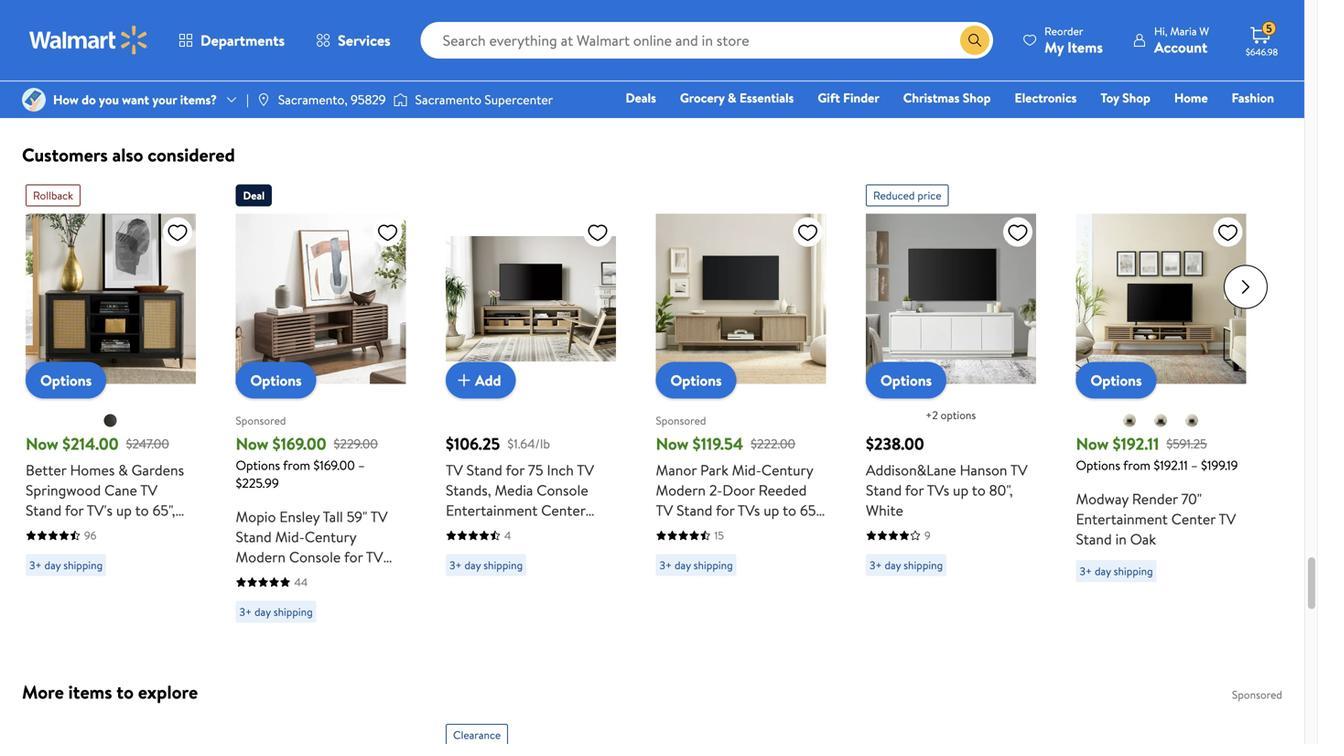 Task type: vqa. For each thing, say whether or not it's contained in the screenshot.
"Explore deals"
no



Task type: locate. For each thing, give the bounding box(es) containing it.
oak right the coastal
[[707, 520, 733, 541]]

stand down the better
[[26, 500, 62, 520]]

1 horizontal spatial tvs
[[927, 480, 950, 500]]

for inside sponsored now $119.54 $222.00 manor park mid-century modern 2-door reeded tv stand for tvs up to 65", coastal oak
[[716, 500, 735, 520]]

4 options link from the left
[[866, 362, 947, 399]]

now
[[26, 433, 58, 455], [236, 433, 269, 455], [656, 433, 689, 455], [1076, 433, 1109, 455]]

0 horizontal spatial shop
[[963, 89, 991, 107]]

0 horizontal spatial  image
[[22, 88, 46, 112]]

1 vertical spatial modern
[[236, 547, 286, 567]]

0 horizontal spatial modern
[[236, 547, 286, 567]]

options link up "$119.54"
[[656, 362, 737, 399]]

oak inside modway render 70" entertainment center tv stand in oak
[[1130, 529, 1156, 549]]

0 vertical spatial mid-
[[732, 460, 762, 480]]

1 horizontal spatial &
[[728, 89, 737, 107]]

1 vertical spatial 70"
[[278, 567, 299, 587]]

$222.00
[[751, 435, 796, 453]]

1 vertical spatial console
[[289, 547, 341, 567]]

1 horizontal spatial console
[[537, 480, 588, 500]]

add to cart image
[[453, 369, 475, 391]]

for inside now $214.00 $247.00 better homes & gardens springwood cane tv stand for tv's up to 65", charcoal finish
[[65, 500, 84, 520]]

account
[[1154, 37, 1208, 57]]

shop up gift cards link
[[963, 89, 991, 107]]

gift inside fashion gift cards
[[982, 114, 1004, 132]]

1 vertical spatial $169.00
[[313, 456, 355, 474]]

0 vertical spatial &
[[728, 89, 737, 107]]

for left 75
[[506, 460, 525, 480]]

hanson
[[960, 460, 1008, 480]]

tv's
[[87, 500, 113, 520]]

2 horizontal spatial oak
[[1130, 529, 1156, 549]]

$192.11 down $591.25
[[1154, 456, 1188, 474]]

9
[[925, 528, 931, 543]]

to
[[972, 480, 986, 500], [135, 500, 149, 520], [783, 500, 796, 520], [117, 679, 134, 705]]

more
[[22, 679, 64, 705]]

0 vertical spatial 70"
[[1182, 489, 1202, 509]]

stand down '$238.00'
[[866, 480, 902, 500]]

3+ day shipping down 15
[[660, 558, 733, 573]]

oak left 70
[[446, 561, 472, 581]]

mid- up 44
[[275, 527, 305, 547]]

1 horizontal spatial century
[[762, 460, 813, 480]]

sponsored
[[1214, 75, 1264, 91], [236, 413, 286, 428], [656, 413, 706, 428], [1232, 687, 1283, 703]]

stand
[[467, 460, 503, 480], [866, 480, 902, 500], [26, 500, 62, 520], [677, 500, 713, 520], [236, 527, 272, 547], [1076, 529, 1112, 549]]

1 – from the left
[[358, 456, 365, 474]]

options up +2
[[881, 370, 932, 390]]

now inside sponsored now $169.00 $229.00 options from $169.00 – $225.99
[[236, 433, 269, 455]]

now inside now $192.11 $591.25 options from $192.11 – $199.19
[[1076, 433, 1109, 455]]

0 horizontal spatial gift
[[818, 89, 840, 107]]

Search search field
[[421, 22, 993, 59]]

options up "$119.54"
[[671, 370, 722, 390]]

Walmart Site-Wide search field
[[421, 22, 993, 59]]

tall
[[323, 507, 343, 527]]

gift finder link
[[810, 88, 888, 108]]

for right white
[[905, 480, 924, 500]]

shop for toy shop
[[1123, 89, 1151, 107]]

1 horizontal spatial –
[[1191, 456, 1198, 474]]

modway render 70" entertainment center tv stand in oak image
[[1076, 214, 1246, 384]]

1 horizontal spatial modern
[[656, 480, 706, 500]]

options up "modway"
[[1076, 456, 1121, 474]]

options up oak image
[[1091, 370, 1142, 390]]

5 product group from the left
[[866, 177, 1036, 630]]

0 horizontal spatial tvs
[[738, 500, 760, 520]]

product group containing $106.25
[[446, 177, 616, 630]]

 image left how
[[22, 88, 46, 112]]

options up $214.00
[[40, 370, 92, 390]]

reeded
[[759, 480, 807, 500]]

1 horizontal spatial from
[[1123, 456, 1151, 474]]

gift left cards on the right of the page
[[982, 114, 1004, 132]]

charcoal
[[26, 520, 82, 541]]

4 product group from the left
[[656, 177, 826, 630]]

options link
[[26, 362, 106, 399], [236, 362, 316, 399], [656, 362, 737, 399], [866, 362, 947, 399], [1076, 362, 1157, 399]]

center down inch
[[541, 500, 586, 520]]

options for the manor park mid-century modern 2-door reeded tv stand for tvs up to 65", coastal oak image
[[671, 370, 722, 390]]

0 vertical spatial gift
[[818, 89, 840, 107]]

center down $199.19
[[1172, 509, 1216, 529]]

4 now from the left
[[1076, 433, 1109, 455]]

mid- for tall
[[275, 527, 305, 547]]

stand up 'under'
[[236, 527, 272, 547]]

to left 65",
[[783, 500, 796, 520]]

do
[[82, 91, 96, 108]]

tv right 'hanson'
[[1011, 460, 1028, 480]]

day down the television
[[465, 558, 481, 573]]

entertainment up 4
[[446, 500, 538, 520]]

center
[[541, 500, 586, 520], [1172, 509, 1216, 529]]

3+ down "charcoal"
[[29, 558, 42, 573]]

modern down mopio
[[236, 547, 286, 567]]

for up 15
[[716, 500, 735, 520]]

gift left finder
[[818, 89, 840, 107]]

departments
[[200, 30, 285, 50]]

2 options link from the left
[[236, 362, 316, 399]]

christmas shop link
[[895, 88, 999, 108]]

up
[[953, 480, 969, 500], [116, 500, 132, 520], [764, 500, 779, 520]]

tv right the "cane"
[[140, 480, 158, 500]]

century
[[762, 460, 813, 480], [305, 527, 356, 547]]

$192.11
[[1113, 433, 1159, 455], [1154, 456, 1188, 474]]

to left 80",
[[972, 480, 986, 500]]

from right $225.99
[[283, 456, 310, 474]]

options
[[941, 407, 976, 423]]

1 horizontal spatial mid-
[[732, 460, 762, 480]]

day down "modway"
[[1095, 563, 1111, 579]]

0 vertical spatial $192.11
[[1113, 433, 1159, 455]]

0 vertical spatial console
[[537, 480, 588, 500]]

product group containing now $192.11
[[1076, 177, 1246, 630]]

for left tv's
[[65, 500, 84, 520]]

mid- for $119.54
[[732, 460, 762, 480]]

tvs
[[927, 480, 950, 500], [738, 500, 760, 520]]

0 vertical spatial modern
[[656, 480, 706, 500]]

considered
[[148, 142, 235, 168]]

2-
[[709, 480, 723, 500]]

to inside sponsored now $119.54 $222.00 manor park mid-century modern 2-door reeded tv stand for tvs up to 65", coastal oak
[[783, 500, 796, 520]]

options link for addison&lane hanson tv stand for tvs up to 80", white
[[866, 362, 947, 399]]

0 horizontal spatial oak
[[446, 561, 472, 581]]

70" right 'under'
[[278, 567, 299, 587]]

entertainment down now $192.11 $591.25 options from $192.11 – $199.19 at the bottom of the page
[[1076, 509, 1168, 529]]

walmart image
[[29, 26, 148, 55]]

shop
[[963, 89, 991, 107], [1123, 89, 1151, 107]]

tv right inch
[[577, 460, 594, 480]]

options link up charcoal image
[[26, 362, 106, 399]]

sponsored inside sponsored now $119.54 $222.00 manor park mid-century modern 2-door reeded tv stand for tvs up to 65", coastal oak
[[656, 413, 706, 428]]

console up with
[[537, 480, 588, 500]]

$169.00 left $229.00
[[272, 433, 326, 455]]

product group
[[26, 177, 196, 630], [236, 177, 406, 630], [446, 177, 616, 630], [656, 177, 826, 630], [866, 177, 1036, 630], [1076, 177, 1246, 630]]

2 product group from the left
[[236, 177, 406, 630]]

mid- right park on the right
[[732, 460, 762, 480]]

stands,
[[446, 480, 491, 500]]

modern inside mopio ensley tall 59" tv stand mid-century modern console for tv under 70"
[[236, 547, 286, 567]]

$106.25
[[446, 433, 500, 455]]

1 shop from the left
[[963, 89, 991, 107]]

up inside sponsored now $119.54 $222.00 manor park mid-century modern 2-door reeded tv stand for tvs up to 65", coastal oak
[[764, 500, 779, 520]]

addison&lane hanson tv stand for tvs up to 80", white image
[[866, 214, 1036, 384]]

options link for better homes & gardens springwood cane tv stand for tv's up to 65", charcoal finish
[[26, 362, 106, 399]]

1 horizontal spatial  image
[[393, 91, 408, 109]]

entertainment inside modway render 70" entertainment center tv stand in oak
[[1076, 509, 1168, 529]]

3+ day shipping
[[29, 558, 103, 573], [449, 558, 523, 573], [660, 558, 733, 573], [870, 558, 943, 573], [1080, 563, 1153, 579], [239, 604, 313, 620]]

now up the better
[[26, 433, 58, 455]]

console up 44
[[289, 547, 341, 567]]

0 horizontal spatial from
[[283, 456, 310, 474]]

tvs inside $238.00 addison&lane hanson tv stand for tvs up to 80", white
[[927, 480, 950, 500]]

shop inside christmas shop "link"
[[963, 89, 991, 107]]

5
[[1266, 21, 1272, 36]]

product group containing now $214.00
[[26, 177, 196, 630]]

0 horizontal spatial century
[[305, 527, 356, 547]]

add to favorites list, mopio ensley tall 59" tv stand mid-century modern console for tv under 70" image
[[377, 221, 399, 244]]

96
[[84, 528, 96, 543]]

living
[[519, 541, 556, 561]]

grocery & essentials link
[[672, 88, 802, 108]]

inch
[[547, 460, 574, 480]]

century down "$222.00"
[[762, 460, 813, 480]]

$192.11 down oak image
[[1113, 433, 1159, 455]]

from inside sponsored now $169.00 $229.00 options from $169.00 – $225.99
[[283, 456, 310, 474]]

how
[[53, 91, 79, 108]]

one debit
[[1134, 114, 1196, 132]]

tv stand for 75 inch tv stands, media console entertainment center television table with open shelves for living room, oak 70 inch image
[[446, 214, 616, 384]]

stand left in
[[1076, 529, 1112, 549]]

century up 44
[[305, 527, 356, 547]]

70" inside modway render 70" entertainment center tv stand in oak
[[1182, 489, 1202, 509]]

century inside mopio ensley tall 59" tv stand mid-century modern console for tv under 70"
[[305, 527, 356, 547]]

up right door
[[764, 500, 779, 520]]

options up sponsored now $169.00 $229.00 options from $169.00 – $225.99
[[250, 370, 302, 390]]

homes
[[70, 460, 115, 480]]

up right tv's
[[116, 500, 132, 520]]

console inside $106.25 $1.64/lb tv stand for 75 inch tv stands, media console entertainment center television table with open shelves for living room, oak 70 inch
[[537, 480, 588, 500]]

1 horizontal spatial 70"
[[1182, 489, 1202, 509]]

0 horizontal spatial entertainment
[[446, 500, 538, 520]]

0 horizontal spatial console
[[289, 547, 341, 567]]

+2 options
[[926, 407, 976, 423]]

0 horizontal spatial 70"
[[278, 567, 299, 587]]

century for $119.54
[[762, 460, 813, 480]]

1 horizontal spatial center
[[1172, 509, 1216, 529]]

3 product group from the left
[[446, 177, 616, 630]]

stand down manor
[[677, 500, 713, 520]]

tv down manor
[[656, 500, 673, 520]]

2 shop from the left
[[1123, 89, 1151, 107]]

registry
[[1064, 114, 1110, 132]]

shop inside toy shop link
[[1123, 89, 1151, 107]]

park
[[700, 460, 729, 480]]

now up "modway"
[[1076, 433, 1109, 455]]

44
[[294, 574, 308, 590]]

options link up oak image
[[1076, 362, 1157, 399]]

options for better homes & gardens springwood cane tv stand for tv's up to 65", charcoal finish image
[[40, 370, 92, 390]]

 image
[[256, 92, 271, 107]]

2 now from the left
[[236, 433, 269, 455]]

gift
[[818, 89, 840, 107], [982, 114, 1004, 132]]

options link up sponsored now $169.00 $229.00 options from $169.00 – $225.99
[[236, 362, 316, 399]]

options for addison&lane hanson tv stand for tvs up to 80", white 'image'
[[881, 370, 932, 390]]

fashion gift cards
[[982, 89, 1274, 132]]

modern left 2-
[[656, 480, 706, 500]]

up inside $238.00 addison&lane hanson tv stand for tvs up to 80", white
[[953, 480, 969, 500]]

product group containing now $169.00
[[236, 177, 406, 630]]

1 horizontal spatial entertainment
[[1076, 509, 1168, 529]]

80",
[[989, 480, 1013, 500]]

to left "65","
[[135, 500, 149, 520]]

& right homes
[[118, 460, 128, 480]]

stand down "$106.25"
[[467, 460, 503, 480]]

christmas
[[903, 89, 960, 107]]

reorder
[[1045, 23, 1084, 39]]

for down 59"
[[344, 547, 363, 567]]

options
[[40, 370, 92, 390], [250, 370, 302, 390], [671, 370, 722, 390], [881, 370, 932, 390], [1091, 370, 1142, 390], [236, 456, 280, 474], [1076, 456, 1121, 474]]

cards
[[1007, 114, 1040, 132]]

next slide for customers also considered list image
[[1224, 265, 1268, 309]]

tvs inside sponsored now $119.54 $222.00 manor park mid-century modern 2-door reeded tv stand for tvs up to 65", coastal oak
[[738, 500, 760, 520]]

gardens
[[132, 460, 184, 480]]

0 vertical spatial century
[[762, 460, 813, 480]]

add to favorites list, manor park mid-century modern 2-door reeded tv stand for tvs up to 65", coastal oak image
[[797, 221, 819, 244]]

now up $225.99
[[236, 433, 269, 455]]

1 now from the left
[[26, 433, 58, 455]]

0 vertical spatial $169.00
[[272, 433, 326, 455]]

|
[[246, 91, 249, 108]]

from
[[283, 456, 310, 474], [1123, 456, 1151, 474]]

 image
[[22, 88, 46, 112], [393, 91, 408, 109]]

0 horizontal spatial mid-
[[275, 527, 305, 547]]

shipping down "96"
[[63, 558, 103, 573]]

1 vertical spatial gift
[[982, 114, 1004, 132]]

modern inside sponsored now $119.54 $222.00 manor park mid-century modern 2-door reeded tv stand for tvs up to 65", coastal oak
[[656, 480, 706, 500]]

1 vertical spatial &
[[118, 460, 128, 480]]

1 vertical spatial mid-
[[275, 527, 305, 547]]

finish
[[86, 520, 122, 541]]

1 horizontal spatial oak
[[707, 520, 733, 541]]

3 now from the left
[[656, 433, 689, 455]]

tv down $199.19
[[1219, 509, 1236, 529]]

 image right 95829
[[393, 91, 408, 109]]

oak right in
[[1130, 529, 1156, 549]]

century inside sponsored now $119.54 $222.00 manor park mid-century modern 2-door reeded tv stand for tvs up to 65", coastal oak
[[762, 460, 813, 480]]

mid- inside mopio ensley tall 59" tv stand mid-century modern console for tv under 70"
[[275, 527, 305, 547]]

to inside $238.00 addison&lane hanson tv stand for tvs up to 80", white
[[972, 480, 986, 500]]

inch
[[494, 561, 521, 581]]

6 product group from the left
[[1076, 177, 1246, 630]]

2 from from the left
[[1123, 456, 1151, 474]]

items
[[68, 679, 112, 705]]

1 product group from the left
[[26, 177, 196, 630]]

& right grocery at right
[[728, 89, 737, 107]]

shipping down 9
[[904, 558, 943, 573]]

tvs right 2-
[[738, 500, 760, 520]]

departments button
[[163, 18, 300, 62]]

2 – from the left
[[1191, 456, 1198, 474]]

 image for how do you want your items?
[[22, 88, 46, 112]]

0 horizontal spatial &
[[118, 460, 128, 480]]

& inside now $214.00 $247.00 better homes & gardens springwood cane tv stand for tv's up to 65", charcoal finish
[[118, 460, 128, 480]]

0 horizontal spatial center
[[541, 500, 586, 520]]

now inside sponsored now $119.54 $222.00 manor park mid-century modern 2-door reeded tv stand for tvs up to 65", coastal oak
[[656, 433, 689, 455]]

$247.00
[[126, 435, 169, 453]]

1 horizontal spatial gift
[[982, 114, 1004, 132]]

3+ down white
[[870, 558, 882, 573]]

3+ down the coastal
[[660, 558, 672, 573]]

options up mopio
[[236, 456, 280, 474]]

1 options link from the left
[[26, 362, 106, 399]]

0 horizontal spatial up
[[116, 500, 132, 520]]

entertainment
[[446, 500, 538, 520], [1076, 509, 1168, 529]]

table
[[510, 520, 543, 541]]

render
[[1132, 489, 1178, 509]]

add to favorites list, better homes & gardens springwood cane tv stand for tv's up to 65", charcoal finish image
[[167, 221, 189, 244]]

options link up +2
[[866, 362, 947, 399]]

shop right toy
[[1123, 89, 1151, 107]]

– inside sponsored now $169.00 $229.00 options from $169.00 – $225.99
[[358, 456, 365, 474]]

0 horizontal spatial –
[[358, 456, 365, 474]]

shipping
[[63, 558, 103, 573], [484, 558, 523, 573], [694, 558, 733, 573], [904, 558, 943, 573], [1114, 563, 1153, 579], [273, 604, 313, 620]]

59"
[[347, 507, 367, 527]]

day down 'under'
[[254, 604, 271, 620]]

– down $229.00
[[358, 456, 365, 474]]

tv right 59"
[[371, 507, 388, 527]]

1 horizontal spatial shop
[[1123, 89, 1151, 107]]

3+ day shipping down the television
[[449, 558, 523, 573]]

1 from from the left
[[283, 456, 310, 474]]

2 horizontal spatial up
[[953, 480, 969, 500]]

charcoal image
[[103, 413, 118, 428]]

add to favorites list, tv stand for 75 inch tv stands, media console entertainment center television table with open shelves for living room, oak 70 inch image
[[587, 221, 609, 244]]

mid- inside sponsored now $119.54 $222.00 manor park mid-century modern 2-door reeded tv stand for tvs up to 65", coastal oak
[[732, 460, 762, 480]]

1 vertical spatial century
[[305, 527, 356, 547]]

3+ day shipping down 9
[[870, 558, 943, 573]]

3+ day shipping down in
[[1080, 563, 1153, 579]]

70" right the render
[[1182, 489, 1202, 509]]

tvs up 9
[[927, 480, 950, 500]]

$169.00 down $229.00
[[313, 456, 355, 474]]

customers
[[22, 142, 108, 168]]

1 horizontal spatial up
[[764, 500, 779, 520]]

95829
[[351, 91, 386, 108]]

from up the render
[[1123, 456, 1151, 474]]

– down $591.25
[[1191, 456, 1198, 474]]

day down the coastal
[[675, 558, 691, 573]]

up left 80",
[[953, 480, 969, 500]]

sacramento supercenter
[[415, 91, 553, 108]]

hi,
[[1154, 23, 1168, 39]]



Task type: describe. For each thing, give the bounding box(es) containing it.
65",
[[800, 500, 824, 520]]

finder
[[843, 89, 880, 107]]

essentials
[[740, 89, 794, 107]]

century for tall
[[305, 527, 356, 547]]

one
[[1134, 114, 1162, 132]]

modway
[[1076, 489, 1129, 509]]

media
[[495, 480, 533, 500]]

entertainment inside $106.25 $1.64/lb tv stand for 75 inch tv stands, media console entertainment center television table with open shelves for living room, oak 70 inch
[[446, 500, 538, 520]]

15
[[715, 528, 724, 543]]

charcoal image
[[1154, 413, 1168, 428]]

in
[[1116, 529, 1127, 549]]

up inside now $214.00 $247.00 better homes & gardens springwood cane tv stand for tv's up to 65", charcoal finish
[[116, 500, 132, 520]]

product group containing $238.00
[[866, 177, 1036, 630]]

1 vertical spatial $192.11
[[1154, 456, 1188, 474]]

day down white
[[885, 558, 901, 573]]

christmas shop
[[903, 89, 991, 107]]

shop for christmas shop
[[963, 89, 991, 107]]

modern for now
[[656, 480, 706, 500]]

manor
[[656, 460, 697, 480]]

now $214.00 $247.00 better homes & gardens springwood cane tv stand for tv's up to 65", charcoal finish
[[26, 433, 184, 541]]

add button
[[446, 362, 516, 399]]

walnut white image
[[1185, 413, 1199, 428]]

stand inside sponsored now $119.54 $222.00 manor park mid-century modern 2-door reeded tv stand for tvs up to 65", coastal oak
[[677, 500, 713, 520]]

add to favorites list, modway render 70" entertainment center tv stand in oak image
[[1217, 221, 1239, 244]]

$238.00
[[866, 433, 924, 455]]

stand inside $238.00 addison&lane hanson tv stand for tvs up to 80", white
[[866, 480, 902, 500]]

how do you want your items?
[[53, 91, 217, 108]]

now $192.11 $591.25 options from $192.11 – $199.19
[[1076, 433, 1238, 474]]

modway render 70" entertainment center tv stand in oak
[[1076, 489, 1236, 549]]

5 options link from the left
[[1076, 362, 1157, 399]]

$1.64/lb
[[508, 435, 550, 453]]

tv inside $238.00 addison&lane hanson tv stand for tvs up to 80", white
[[1011, 460, 1028, 480]]

fashion link
[[1224, 88, 1283, 108]]

tv inside now $214.00 $247.00 better homes & gardens springwood cane tv stand for tv's up to 65", charcoal finish
[[140, 480, 158, 500]]

tv down "$106.25"
[[446, 460, 463, 480]]

items
[[1068, 37, 1103, 57]]

add to favorites list, addison&lane hanson tv stand for tvs up to 80", white image
[[1007, 221, 1029, 244]]

open
[[577, 520, 612, 541]]

add
[[475, 370, 501, 390]]

shipping down 15
[[694, 558, 733, 573]]

3+ day shipping down 44
[[239, 604, 313, 620]]

3+ down "modway"
[[1080, 563, 1092, 579]]

room,
[[559, 541, 601, 561]]

tv down 59"
[[366, 547, 383, 567]]

$591.25
[[1167, 435, 1207, 453]]

explore
[[138, 679, 198, 705]]

console inside mopio ensley tall 59" tv stand mid-century modern console for tv under 70"
[[289, 547, 341, 567]]

sponsored now $169.00 $229.00 options from $169.00 – $225.99
[[236, 413, 378, 492]]

for inside mopio ensley tall 59" tv stand mid-century modern console for tv under 70"
[[344, 547, 363, 567]]

white
[[866, 500, 904, 520]]

oak image
[[1123, 413, 1137, 428]]

65",
[[152, 500, 175, 520]]

$214.00
[[62, 433, 119, 455]]

3+ day shipping down "charcoal"
[[29, 558, 103, 573]]

stand inside now $214.00 $247.00 better homes & gardens springwood cane tv stand for tv's up to 65", charcoal finish
[[26, 500, 62, 520]]

shipping down 4
[[484, 558, 523, 573]]

options link for options from $169.00 – $225.99
[[236, 362, 316, 399]]

registry link
[[1055, 114, 1119, 133]]

sponsored inside sponsored now $169.00 $229.00 options from $169.00 – $225.99
[[236, 413, 286, 428]]

one debit link
[[1126, 114, 1204, 133]]

electronics link
[[1007, 88, 1085, 108]]

product group containing now $119.54
[[656, 177, 826, 630]]

addison&lane
[[866, 460, 956, 480]]

price
[[918, 188, 942, 203]]

shipping down in
[[1114, 563, 1153, 579]]

tv inside sponsored now $119.54 $222.00 manor park mid-century modern 2-door reeded tv stand for tvs up to 65", coastal oak
[[656, 500, 673, 520]]

options inside sponsored now $169.00 $229.00 options from $169.00 – $225.99
[[236, 456, 280, 474]]

shipping down 44
[[273, 604, 313, 620]]

for right 70
[[497, 541, 515, 561]]

services
[[338, 30, 391, 50]]

sponsored now $119.54 $222.00 manor park mid-century modern 2-door reeded tv stand for tvs up to 65", coastal oak
[[656, 413, 824, 541]]

day down "charcoal"
[[44, 558, 61, 573]]

stand inside modway render 70" entertainment center tv stand in oak
[[1076, 529, 1112, 549]]

$229.00
[[334, 435, 378, 453]]

70" inside mopio ensley tall 59" tv stand mid-century modern console for tv under 70"
[[278, 567, 299, 587]]

reduced price
[[873, 188, 942, 203]]

services button
[[300, 18, 406, 62]]

rollback
[[33, 188, 73, 203]]

oak inside sponsored now $119.54 $222.00 manor park mid-century modern 2-door reeded tv stand for tvs up to 65", coastal oak
[[707, 520, 733, 541]]

reorder my items
[[1045, 23, 1103, 57]]

manor park mid-century modern 2-door reeded tv stand for tvs up to 65", coastal oak image
[[656, 214, 826, 384]]

$106.25 $1.64/lb tv stand for 75 inch tv stands, media console entertainment center television table with open shelves for living room, oak 70 inch
[[446, 433, 612, 581]]

$646.98
[[1246, 46, 1278, 58]]

maria
[[1170, 23, 1197, 39]]

to inside now $214.00 $247.00 better homes & gardens springwood cane tv stand for tv's up to 65", charcoal finish
[[135, 500, 149, 520]]

shelves
[[446, 541, 493, 561]]

to right items
[[117, 679, 134, 705]]

center inside modway render 70" entertainment center tv stand in oak
[[1172, 509, 1216, 529]]

television
[[446, 520, 507, 541]]

cane
[[104, 480, 137, 500]]

 image for sacramento supercenter
[[393, 91, 408, 109]]

modern for ensley
[[236, 547, 286, 567]]

+2
[[926, 407, 938, 423]]

from inside now $192.11 $591.25 options from $192.11 – $199.19
[[1123, 456, 1151, 474]]

also
[[112, 142, 143, 168]]

clearance
[[453, 727, 501, 743]]

mopio ensley tall 59" tv stand mid-century modern console for tv under 70" image
[[236, 214, 406, 384]]

customers also considered
[[22, 142, 235, 168]]

mopio ensley tall 59" tv stand mid-century modern console for tv under 70"
[[236, 507, 388, 587]]

debit
[[1165, 114, 1196, 132]]

3 options link from the left
[[656, 362, 737, 399]]

better
[[26, 460, 66, 480]]

75
[[528, 460, 543, 480]]

oak inside $106.25 $1.64/lb tv stand for 75 inch tv stands, media console entertainment center television table with open shelves for living room, oak 70 inch
[[446, 561, 472, 581]]

stand inside mopio ensley tall 59" tv stand mid-century modern console for tv under 70"
[[236, 527, 272, 547]]

you
[[99, 91, 119, 108]]

tv inside modway render 70" entertainment center tv stand in oak
[[1219, 509, 1236, 529]]

3+ left 70
[[449, 558, 462, 573]]

search icon image
[[968, 33, 982, 48]]

ad disclaimer and feedback image
[[1268, 76, 1283, 90]]

your
[[152, 91, 177, 108]]

mopio
[[236, 507, 276, 527]]

electronics
[[1015, 89, 1077, 107]]

my
[[1045, 37, 1064, 57]]

sacramento,
[[278, 91, 348, 108]]

better homes & gardens springwood cane tv stand for tv's up to 65", charcoal finish image
[[26, 214, 196, 384]]

w
[[1200, 23, 1209, 39]]

$225.99
[[236, 474, 279, 492]]

for inside $238.00 addison&lane hanson tv stand for tvs up to 80", white
[[905, 480, 924, 500]]

fashion
[[1232, 89, 1274, 107]]

center inside $106.25 $1.64/lb tv stand for 75 inch tv stands, media console entertainment center television table with open shelves for living room, oak 70 inch
[[541, 500, 586, 520]]

– inside now $192.11 $591.25 options from $192.11 – $199.19
[[1191, 456, 1198, 474]]

more items to explore
[[22, 679, 198, 705]]

sacramento, 95829
[[278, 91, 386, 108]]

hi, maria w account
[[1154, 23, 1209, 57]]

toy shop
[[1101, 89, 1151, 107]]

stand inside $106.25 $1.64/lb tv stand for 75 inch tv stands, media console entertainment center television table with open shelves for living room, oak 70 inch
[[467, 460, 503, 480]]

gift finder
[[818, 89, 880, 107]]

want
[[122, 91, 149, 108]]

options for mopio ensley tall 59" tv stand mid-century modern console for tv under 70" image
[[250, 370, 302, 390]]

3+ down 'under'
[[239, 604, 252, 620]]

coastal
[[656, 520, 703, 541]]

sacramento
[[415, 91, 482, 108]]

now inside now $214.00 $247.00 better homes & gardens springwood cane tv stand for tv's up to 65", charcoal finish
[[26, 433, 58, 455]]

$199.19
[[1201, 456, 1238, 474]]

options inside now $192.11 $591.25 options from $192.11 – $199.19
[[1076, 456, 1121, 474]]

options for modway render 70" entertainment center tv stand in oak image at right
[[1091, 370, 1142, 390]]

grocery & essentials
[[680, 89, 794, 107]]



